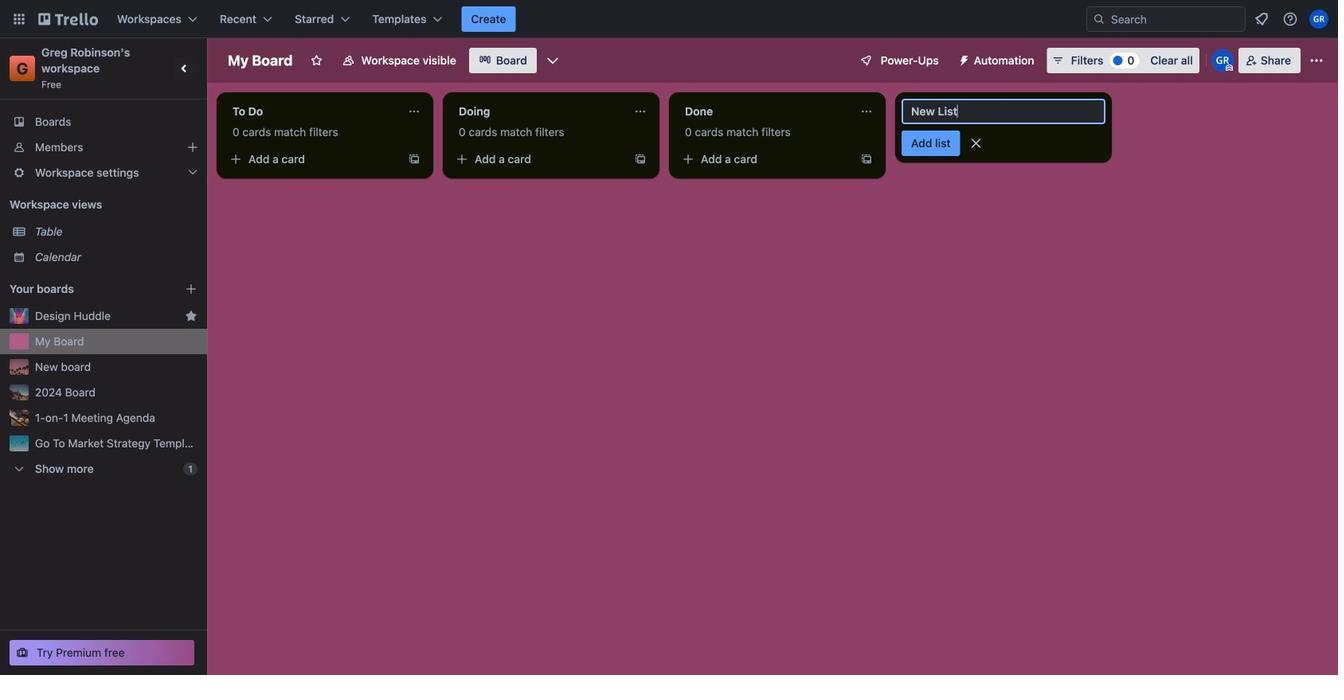 Task type: locate. For each thing, give the bounding box(es) containing it.
create from template… image
[[408, 153, 421, 166], [861, 153, 873, 166]]

back to home image
[[38, 6, 98, 32]]

0 notifications image
[[1253, 10, 1272, 29]]

None text field
[[223, 99, 402, 124], [449, 99, 628, 124], [223, 99, 402, 124], [449, 99, 628, 124]]

sm image
[[952, 48, 974, 70]]

None text field
[[676, 99, 854, 124]]

cancel list editing image
[[969, 135, 985, 151]]

search image
[[1093, 13, 1106, 25]]

0 horizontal spatial create from template… image
[[408, 153, 421, 166]]

star or unstar board image
[[310, 54, 323, 67]]

Enter list title… text field
[[902, 99, 1106, 124]]

1 create from template… image from the left
[[408, 153, 421, 166]]

open information menu image
[[1283, 11, 1299, 27]]

1 horizontal spatial create from template… image
[[861, 153, 873, 166]]



Task type: describe. For each thing, give the bounding box(es) containing it.
primary element
[[0, 0, 1339, 38]]

starred icon image
[[185, 310, 198, 323]]

this member is an admin of this board. image
[[1226, 65, 1233, 72]]

create from template… image
[[634, 153, 647, 166]]

Search field
[[1106, 8, 1245, 30]]

your boards with 7 items element
[[10, 280, 161, 299]]

workspace navigation collapse icon image
[[174, 57, 196, 80]]

customize views image
[[545, 53, 561, 69]]

2 create from template… image from the left
[[861, 153, 873, 166]]

greg robinson (gregrobinson96) image
[[1310, 10, 1329, 29]]

show menu image
[[1309, 53, 1325, 69]]

add board image
[[185, 283, 198, 296]]

Board name text field
[[220, 48, 301, 73]]

greg robinson (gregrobinson96) image
[[1212, 49, 1234, 72]]



Task type: vqa. For each thing, say whether or not it's contained in the screenshot.
your
no



